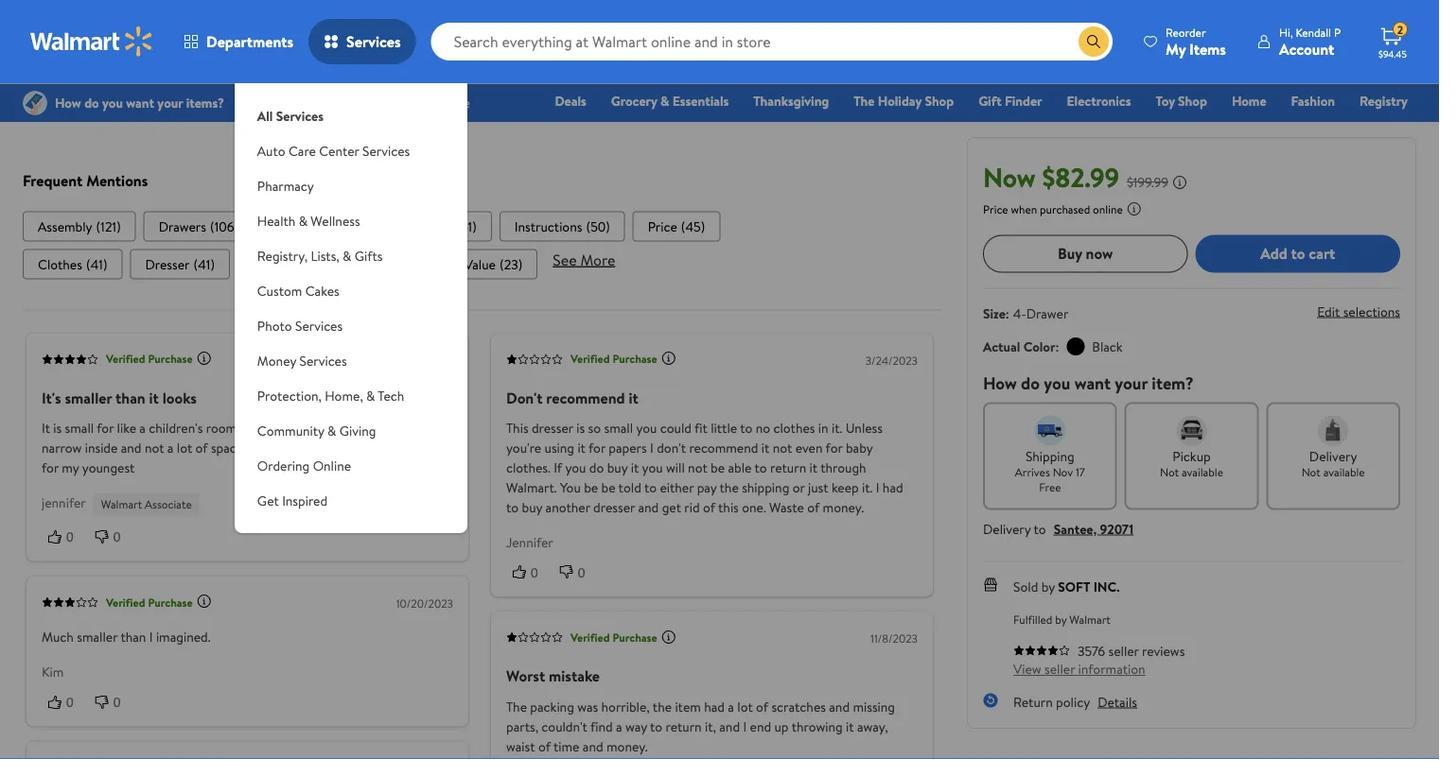 Task type: describe. For each thing, give the bounding box(es) containing it.
reorder
[[1166, 24, 1206, 40]]

all services
[[257, 106, 324, 125]]

gift
[[978, 92, 1002, 110]]

of down just at the bottom
[[807, 498, 820, 517]]

fit
[[695, 419, 708, 437]]

photo
[[257, 316, 292, 335]]

mentions
[[86, 170, 148, 191]]

end
[[750, 718, 771, 736]]

instructions
[[515, 217, 582, 235]]

item?
[[1152, 371, 1194, 395]]

a down children's
[[167, 439, 174, 457]]

walmart+ link
[[1343, 117, 1416, 138]]

seller for 3576
[[1108, 642, 1139, 660]]

list item containing drawers
[[143, 211, 254, 241]]

list item containing appearance
[[261, 211, 388, 241]]

(45)
[[681, 217, 705, 235]]

room
[[206, 419, 237, 437]]

intent image for shipping image
[[1035, 416, 1065, 446]]

worst
[[506, 666, 545, 687]]

for up through
[[826, 439, 843, 457]]

to left no
[[740, 419, 753, 437]]

0 horizontal spatial be
[[584, 478, 598, 497]]

price (45)
[[648, 217, 705, 235]]

get inspired
[[257, 492, 327, 510]]

hi, kendall p account
[[1279, 24, 1341, 59]]

0 vertical spatial recommend
[[546, 387, 625, 408]]

tech
[[378, 386, 404, 405]]

electronics
[[1067, 92, 1131, 110]]

to left santee,
[[1034, 520, 1046, 538]]

worst mistake
[[506, 666, 600, 687]]

item
[[675, 698, 701, 716]]

(61) button
[[395, 211, 492, 241]]

ordering
[[257, 457, 310, 475]]

get inspired button
[[234, 483, 467, 518]]

to up shipping
[[755, 459, 767, 477]]

jennifer
[[506, 533, 553, 551]]

of up end
[[756, 698, 768, 716]]

services inside dropdown button
[[362, 141, 410, 160]]

0 button down youngest
[[89, 527, 136, 546]]

grocery
[[611, 92, 657, 110]]

legal information image
[[1127, 201, 1142, 216]]

actual
[[983, 338, 1020, 356]]

it inside the packing was horrible, the item had a lot of scratches and missing parts, couldn't find a way to return it, and i end up throwing it away, waist of time and money.
[[846, 718, 854, 736]]

up
[[774, 718, 789, 736]]

departments button
[[168, 19, 309, 64]]

2 is from the left
[[444, 419, 453, 437]]

& for giving
[[327, 422, 336, 440]]

your
[[1115, 371, 1148, 395]]

the for the holiday shop
[[854, 92, 875, 110]]

list item containing clothes
[[23, 249, 122, 279]]

services inside popup button
[[346, 31, 401, 52]]

learn more about strikethrough prices image
[[1172, 174, 1187, 189]]

i left don't
[[650, 439, 654, 457]]

if
[[554, 459, 562, 477]]

a left way
[[616, 718, 622, 736]]

0 for 0 button under youngest
[[113, 529, 121, 545]]

shipping arrives nov 17 free
[[1015, 447, 1085, 496]]

appearance (64)
[[276, 217, 373, 235]]

will inside this dresser is so small you could fit little to no clothes in it. unless you're using it for papers i don't recommend it not even for baby clothes. if you do buy it you will not be able to return it through walmart. you be be told to either pay the shipping or just keep it. i had to buy another dresser and get rid of this one. waste of money.
[[666, 459, 685, 477]]

available for delivery
[[1323, 464, 1365, 480]]

custom cakes
[[257, 281, 339, 300]]

.
[[370, 419, 372, 437]]

verified purchase for 3/24/2023
[[571, 351, 657, 367]]

0 for 0 button below much smaller than i imagined.
[[113, 695, 121, 710]]

buy now button
[[983, 235, 1188, 273]]

home,
[[325, 386, 363, 405]]

mistake
[[549, 666, 600, 687]]

you
[[560, 478, 581, 497]]

details
[[1098, 693, 1137, 711]]

and down find
[[583, 738, 603, 756]]

nov
[[1053, 464, 1073, 480]]

list item containing dresser
[[130, 249, 230, 279]]

0 horizontal spatial it.
[[832, 419, 842, 437]]

center
[[319, 141, 359, 160]]

able
[[728, 459, 752, 477]]

verified up it's smaller than it looks
[[106, 351, 145, 367]]

or inside this dresser is so small you could fit little to no clothes in it. unless you're using it for papers i don't recommend it not even for baby clothes. if you do buy it you will not be able to return it through walmart. you be be told to either pay the shipping or just keep it. i had to buy another dresser and get rid of this one. waste of money.
[[793, 478, 805, 497]]

another
[[545, 498, 590, 517]]

purchase for 3/24/2023
[[613, 351, 657, 367]]

now
[[1086, 243, 1113, 264]]

0 button down my
[[42, 527, 89, 546]]

than for i
[[121, 628, 146, 647]]

not down children's
[[145, 439, 164, 457]]

shipping
[[1026, 447, 1075, 465]]

it's inside it is small for like a children's room not for teens or adults . the cabinet is narrow inside and not a lot of space for things. it's cute and will switch it for my youngest
[[307, 439, 323, 457]]

for left my
[[42, 459, 59, 477]]

not for delivery
[[1302, 464, 1321, 480]]

rid
[[684, 498, 700, 517]]

by for fulfilled
[[1055, 611, 1067, 628]]

arrives
[[1015, 464, 1050, 480]]

frequent mentions
[[23, 170, 148, 191]]

custom
[[257, 281, 302, 300]]

find
[[590, 718, 613, 736]]

unless
[[845, 419, 883, 437]]

children's
[[149, 419, 203, 437]]

smaller for much
[[77, 628, 118, 647]]

to right told
[[644, 478, 657, 497]]

by for sold
[[1041, 578, 1055, 596]]

0 button down much smaller than i imagined.
[[89, 693, 136, 712]]

now $82.99
[[983, 158, 1119, 195]]

clothes.
[[506, 459, 550, 477]]

photo services
[[257, 316, 343, 335]]

services for all services
[[276, 106, 324, 125]]

not up 'pay'
[[688, 459, 707, 477]]

cart
[[1309, 243, 1335, 264]]

fulfilled by walmart
[[1013, 611, 1111, 628]]

gift finder link
[[970, 91, 1051, 111]]

verified for 10/20/2023
[[106, 594, 145, 610]]

had inside this dresser is so small you could fit little to no clothes in it. unless you're using it for papers i don't recommend it not even for baby clothes. if you do buy it you will not be able to return it through walmart. you be be told to either pay the shipping or just keep it. i had to buy another dresser and get rid of this one. waste of money.
[[883, 478, 903, 497]]

registry
[[1360, 92, 1408, 110]]

0 vertical spatial :
[[1006, 304, 1009, 322]]

it up papers
[[629, 387, 638, 408]]

i left imagined.
[[149, 628, 153, 647]]

little
[[711, 419, 737, 437]]

much
[[42, 628, 74, 647]]

return inside the packing was horrible, the item had a lot of scratches and missing parts, couldn't find a way to return it, and i end up throwing it away, waist of time and money.
[[666, 718, 702, 736]]

get
[[257, 492, 279, 510]]

and down .
[[355, 439, 376, 457]]

don't
[[657, 439, 686, 457]]

services button
[[309, 19, 416, 64]]

sturdiness list item
[[325, 249, 442, 279]]

santee,
[[1054, 520, 1097, 538]]

0 vertical spatial walmart associate
[[120, 35, 211, 51]]

auto care center services button
[[234, 133, 467, 168]]

youngest
[[82, 459, 135, 477]]

a right like at the bottom left of the page
[[139, 419, 146, 437]]

teens
[[282, 419, 314, 437]]

for up things.
[[262, 419, 279, 437]]

0 button down jennifer on the left of the page
[[506, 563, 553, 582]]

edit selections
[[1317, 302, 1400, 321]]

shop inside "link"
[[1178, 92, 1207, 110]]

either
[[660, 478, 694, 497]]

1 vertical spatial walmart
[[101, 496, 142, 512]]

home
[[1232, 92, 1266, 110]]

in
[[818, 419, 828, 437]]

0 vertical spatial do
[[1021, 371, 1040, 395]]

see more
[[553, 249, 615, 270]]

one debit link
[[1254, 117, 1335, 138]]

i right keep
[[876, 478, 879, 497]]

& inside dropdown button
[[366, 386, 375, 405]]

the inside it is small for like a children's room not for teens or adults . the cabinet is narrow inside and not a lot of space for things. it's cute and will switch it for my youngest
[[375, 419, 396, 437]]

value (23)
[[464, 255, 522, 273]]

space
[[211, 439, 243, 457]]

money. inside this dresser is so small you could fit little to no clothes in it. unless you're using it for papers i don't recommend it not even for baby clothes. if you do buy it you will not be able to return it through walmart. you be be told to either pay the shipping or just keep it. i had to buy another dresser and get rid of this one. waste of money.
[[823, 498, 864, 517]]

money. inside the packing was horrible, the item had a lot of scratches and missing parts, couldn't find a way to return it, and i end up throwing it away, waist of time and money.
[[606, 738, 648, 756]]

protection, home, & tech button
[[234, 378, 467, 413]]

protection,
[[257, 386, 322, 405]]

0 for 0 button below kim
[[66, 695, 74, 710]]

more
[[580, 249, 615, 270]]

custom cakes button
[[234, 273, 467, 308]]

1 shop from the left
[[925, 92, 954, 110]]

away,
[[857, 718, 888, 736]]

or inside it is small for like a children's room not for teens or adults . the cabinet is narrow inside and not a lot of space for things. it's cute and will switch it for my youngest
[[317, 419, 329, 437]]

(61) list item
[[395, 211, 492, 241]]

view seller information
[[1013, 660, 1145, 679]]

no
[[756, 419, 770, 437]]

drawers (106)
[[159, 217, 238, 235]]

papers
[[609, 439, 647, 457]]

so
[[588, 419, 601, 437]]

verified purchase for 11/8/2023
[[571, 630, 657, 646]]

(50)
[[586, 217, 610, 235]]

& for essentials
[[660, 92, 669, 110]]

to inside the packing was horrible, the item had a lot of scratches and missing parts, couldn't find a way to return it, and i end up throwing it away, waist of time and money.
[[650, 718, 662, 736]]

1 vertical spatial dresser
[[593, 498, 635, 517]]

community & giving button
[[234, 413, 467, 448]]

it down even
[[809, 459, 818, 477]]

seller for view
[[1045, 660, 1075, 679]]

list item containing value
[[449, 249, 538, 279]]

time
[[553, 738, 579, 756]]

it left looks
[[149, 387, 159, 408]]

shipping
[[742, 478, 789, 497]]

the inside this dresser is so small you could fit little to no clothes in it. unless you're using it for papers i don't recommend it not even for baby clothes. if you do buy it you will not be able to return it through walmart. you be be told to either pay the shipping or just keep it. i had to buy another dresser and get rid of this one. waste of money.
[[720, 478, 739, 497]]

1 horizontal spatial :
[[1055, 338, 1059, 356]]

0 button down kim
[[42, 693, 89, 712]]

clothes
[[773, 419, 815, 437]]

the inside the packing was horrible, the item had a lot of scratches and missing parts, couldn't find a way to return it, and i end up throwing it away, waist of time and money.
[[653, 698, 672, 716]]

scratches
[[771, 698, 826, 716]]

list item containing instructions
[[499, 211, 625, 241]]

of left time
[[538, 738, 551, 756]]

appearance
[[276, 217, 345, 235]]



Task type: locate. For each thing, give the bounding box(es) containing it.
price for price when purchased online
[[983, 201, 1008, 217]]

0 down jennifer on the left of the page
[[531, 565, 538, 580]]

money. down keep
[[823, 498, 864, 517]]

purchase up the horrible,
[[613, 630, 657, 646]]

fashion link
[[1283, 91, 1343, 111]]

it up told
[[631, 459, 639, 477]]

dresser
[[532, 419, 573, 437], [593, 498, 635, 517]]

0 horizontal spatial size
[[253, 255, 275, 273]]

1 horizontal spatial not
[[1302, 464, 1321, 480]]

size for size (38)
[[253, 255, 275, 273]]

0 vertical spatial than
[[116, 387, 145, 408]]

1 vertical spatial associate
[[145, 496, 192, 512]]

size inside the see more list
[[253, 255, 275, 273]]

of right rid
[[703, 498, 715, 517]]

delivery
[[1309, 447, 1357, 465], [983, 520, 1031, 538]]

had inside the packing was horrible, the item had a lot of scratches and missing parts, couldn't find a way to return it, and i end up throwing it away, waist of time and money.
[[704, 698, 725, 716]]

money
[[257, 351, 296, 370]]

be left told
[[601, 478, 615, 497]]

1 horizontal spatial delivery
[[1309, 447, 1357, 465]]

verified for 11/8/2023
[[571, 630, 610, 646]]

2 (41) from the left
[[193, 255, 215, 273]]

0 vertical spatial associate
[[164, 35, 211, 51]]

how
[[983, 371, 1017, 395]]

1 is from the left
[[53, 419, 62, 437]]

list
[[23, 211, 944, 241]]

1 horizontal spatial had
[[883, 478, 903, 497]]

& left tech
[[366, 386, 375, 405]]

2 vertical spatial walmart
[[1069, 611, 1111, 628]]

0 vertical spatial the
[[854, 92, 875, 110]]

pharmacy button
[[234, 168, 467, 203]]

small inside it is small for like a children's room not for teens or adults . the cabinet is narrow inside and not a lot of space for things. it's cute and will switch it for my youngest
[[65, 419, 94, 437]]

(41) for clothes (41)
[[86, 255, 107, 273]]

0 horizontal spatial seller
[[1045, 660, 1075, 679]]

toy shop
[[1156, 92, 1207, 110]]

seller right '3576'
[[1108, 642, 1139, 660]]

1 (41) from the left
[[86, 255, 107, 273]]

or left just at the bottom
[[793, 478, 805, 497]]

1 horizontal spatial available
[[1323, 464, 1365, 480]]

0 for 0 button underneath my
[[66, 529, 74, 545]]

Walmart Site-Wide search field
[[431, 23, 1113, 61]]

it right using
[[578, 439, 586, 457]]

i
[[650, 439, 654, 457], [876, 478, 879, 497], [149, 628, 153, 647], [743, 718, 747, 736]]

1 horizontal spatial will
[[666, 459, 685, 477]]

list item containing price
[[633, 211, 720, 241]]

community
[[257, 422, 324, 440]]

see more list
[[23, 249, 944, 279]]

2 horizontal spatial the
[[854, 92, 875, 110]]

1 vertical spatial will
[[666, 459, 685, 477]]

price inside list item
[[648, 217, 677, 235]]

do inside this dresser is so small you could fit little to no clothes in it. unless you're using it for papers i don't recommend it not even for baby clothes. if you do buy it you will not be able to return it through walmart. you be be told to either pay the shipping or just keep it. i had to buy another dresser and get rid of this one. waste of money.
[[589, 459, 604, 477]]

17
[[1076, 464, 1085, 480]]

keep
[[832, 478, 859, 497]]

policy
[[1056, 693, 1090, 711]]

1 horizontal spatial return
[[770, 459, 806, 477]]

0 horizontal spatial delivery
[[983, 520, 1031, 538]]

walmart associate
[[120, 35, 211, 51], [101, 496, 192, 512]]

purchase up don't recommend it
[[613, 351, 657, 367]]

1 vertical spatial buy
[[522, 498, 542, 517]]

by right sold
[[1041, 578, 1055, 596]]

or right teens
[[317, 419, 329, 437]]

0 vertical spatial smaller
[[65, 387, 112, 408]]

couldn't
[[542, 718, 587, 736]]

2 horizontal spatial is
[[576, 419, 585, 437]]

0 vertical spatial had
[[883, 478, 903, 497]]

assembly
[[38, 217, 92, 235]]

add to cart button
[[1195, 235, 1400, 273]]

auto
[[257, 141, 285, 160]]

& for wellness
[[299, 211, 308, 230]]

1 horizontal spatial price
[[983, 201, 1008, 217]]

way
[[625, 718, 647, 736]]

0 vertical spatial money.
[[823, 498, 864, 517]]

small up papers
[[604, 419, 633, 437]]

1 vertical spatial smaller
[[77, 628, 118, 647]]

the inside the holiday shop link
[[854, 92, 875, 110]]

registry,
[[257, 246, 308, 265]]

be right you
[[584, 478, 598, 497]]

looks
[[162, 387, 197, 408]]

list item containing assembly
[[23, 211, 136, 241]]

available for pickup
[[1182, 464, 1223, 480]]

list containing assembly
[[23, 211, 944, 241]]

verified up "mistake" on the left bottom
[[571, 630, 610, 646]]

of inside it is small for like a children's room not for teens or adults . the cabinet is narrow inside and not a lot of space for things. it's cute and will switch it for my youngest
[[195, 439, 208, 457]]

a right item
[[728, 698, 734, 716]]

0 horizontal spatial return
[[666, 718, 702, 736]]

recommend up the so
[[546, 387, 625, 408]]

1 horizontal spatial the
[[720, 478, 739, 497]]

0 down the much
[[66, 695, 74, 710]]

intent image for pickup image
[[1177, 416, 1207, 446]]

dresser up using
[[532, 419, 573, 437]]

inside
[[85, 439, 118, 457]]

small inside this dresser is so small you could fit little to no clothes in it. unless you're using it for papers i don't recommend it not even for baby clothes. if you do buy it you will not be able to return it through walmart. you be be told to either pay the shipping or just keep it. i had to buy another dresser and get rid of this one. waste of money.
[[604, 419, 633, 437]]

(41)
[[86, 255, 107, 273], [193, 255, 215, 273]]

1 horizontal spatial dresser
[[593, 498, 635, 517]]

0
[[66, 529, 74, 545], [113, 529, 121, 545], [531, 565, 538, 580], [578, 565, 585, 580], [66, 695, 74, 710], [113, 695, 121, 710]]

1 available from the left
[[1182, 464, 1223, 480]]

& inside dropdown button
[[343, 246, 351, 265]]

community & giving
[[257, 422, 376, 440]]

0 vertical spatial the
[[720, 478, 739, 497]]

even
[[795, 439, 823, 457]]

the up parts,
[[506, 698, 527, 716]]

it
[[149, 387, 159, 408], [629, 387, 638, 408], [440, 439, 449, 457], [578, 439, 586, 457], [761, 439, 769, 457], [631, 459, 639, 477], [809, 459, 818, 477], [846, 718, 854, 736]]

seller down 3.8862 stars out of 5, based on 3576 seller reviews element
[[1045, 660, 1075, 679]]

1 vertical spatial walmart associate
[[101, 496, 192, 512]]

intent image for delivery image
[[1318, 416, 1348, 446]]

3.8862 stars out of 5, based on 3576 seller reviews element
[[1013, 645, 1070, 656]]

1 vertical spatial return
[[666, 718, 702, 736]]

how do you want your item?
[[983, 371, 1194, 395]]

dresser
[[145, 255, 190, 273]]

it's smaller than it looks
[[42, 387, 197, 408]]

2 vertical spatial the
[[506, 698, 527, 716]]

0 horizontal spatial small
[[65, 419, 94, 437]]

& left giving
[[327, 422, 336, 440]]

or
[[317, 419, 329, 437], [793, 478, 805, 497]]

list item
[[23, 211, 136, 241], [143, 211, 254, 241], [261, 211, 388, 241], [499, 211, 625, 241], [633, 211, 720, 241], [23, 249, 122, 279], [130, 249, 230, 279], [237, 249, 317, 279], [449, 249, 538, 279]]

and down like at the bottom left of the page
[[121, 439, 141, 457]]

holiday
[[878, 92, 922, 110]]

do right if
[[589, 459, 604, 477]]

1 horizontal spatial or
[[793, 478, 805, 497]]

add to cart
[[1260, 243, 1335, 264]]

delivery not available
[[1302, 447, 1365, 480]]

registry one debit
[[1263, 92, 1408, 137]]

0 for 0 button below another
[[578, 565, 585, 580]]

and up throwing
[[829, 698, 850, 716]]

delivery down "intent image for delivery"
[[1309, 447, 1357, 465]]

lot inside the packing was horrible, the item had a lot of scratches and missing parts, couldn't find a way to return it, and i end up throwing it away, waist of time and money.
[[737, 698, 753, 716]]

1 horizontal spatial by
[[1055, 611, 1067, 628]]

smaller for it's
[[65, 387, 112, 408]]

return
[[770, 459, 806, 477], [666, 718, 702, 736]]

& left gifts
[[343, 246, 351, 265]]

buy down papers
[[607, 459, 628, 477]]

waste
[[769, 498, 804, 517]]

size (38)
[[253, 255, 302, 273]]

1 horizontal spatial lot
[[737, 698, 753, 716]]

for up inside
[[97, 419, 114, 437]]

0 down youngest
[[113, 529, 121, 545]]

(64)
[[348, 217, 373, 235]]

1 vertical spatial do
[[589, 459, 604, 477]]

1 horizontal spatial seller
[[1108, 642, 1139, 660]]

size for size : 4-drawer
[[983, 304, 1006, 322]]

0 horizontal spatial the
[[375, 419, 396, 437]]

small
[[65, 419, 94, 437], [604, 419, 633, 437]]

waist
[[506, 738, 535, 756]]

kendall
[[1296, 24, 1331, 40]]

not
[[1160, 464, 1179, 480], [1302, 464, 1321, 480]]

1 vertical spatial jennifer
[[42, 493, 86, 512]]

lot up end
[[737, 698, 753, 716]]

for down the so
[[589, 439, 606, 457]]

0 horizontal spatial is
[[53, 419, 62, 437]]

available inside pickup not available
[[1182, 464, 1223, 480]]

verified up don't recommend it
[[571, 351, 610, 367]]

not inside pickup not available
[[1160, 464, 1179, 480]]

0 vertical spatial or
[[317, 419, 329, 437]]

1 horizontal spatial be
[[601, 478, 615, 497]]

0 horizontal spatial available
[[1182, 464, 1223, 480]]

i inside the packing was horrible, the item had a lot of scratches and missing parts, couldn't find a way to return it, and i end up throwing it away, waist of time and money.
[[743, 718, 747, 736]]

1 horizontal spatial it's
[[307, 439, 323, 457]]

lot down children's
[[177, 439, 192, 457]]

purchase up looks
[[148, 351, 193, 367]]

all
[[257, 106, 273, 125]]

1 horizontal spatial money.
[[823, 498, 864, 517]]

1 horizontal spatial recommend
[[689, 439, 758, 457]]

1 vertical spatial :
[[1055, 338, 1059, 356]]

details button
[[1098, 693, 1137, 711]]

it's left the cute at the left
[[307, 439, 323, 457]]

1 horizontal spatial the
[[506, 698, 527, 716]]

(23)
[[499, 255, 522, 273]]

0 horizontal spatial dresser
[[532, 419, 573, 437]]

money. down way
[[606, 738, 648, 756]]

you right if
[[565, 459, 586, 477]]

2 small from the left
[[604, 419, 633, 437]]

0 vertical spatial by
[[1041, 578, 1055, 596]]

0 horizontal spatial do
[[589, 459, 604, 477]]

could
[[660, 419, 692, 437]]

0 horizontal spatial lot
[[177, 439, 192, 457]]

not down clothes
[[773, 439, 792, 457]]

available inside delivery not available
[[1323, 464, 1365, 480]]

health & wellness
[[257, 211, 360, 230]]

see more button
[[553, 249, 615, 270]]

0 vertical spatial buy
[[607, 459, 628, 477]]

list item containing size
[[237, 249, 317, 279]]

recommend inside this dresser is so small you could fit little to no clothes in it. unless you're using it for papers i don't recommend it not even for baby clothes. if you do buy it you will not be able to return it through walmart. you be be told to either pay the shipping or just keep it. i had to buy another dresser and get rid of this one. waste of money.
[[689, 439, 758, 457]]

0 vertical spatial walmart
[[120, 35, 161, 51]]

Search search field
[[431, 23, 1113, 61]]

it left away,
[[846, 718, 854, 736]]

the left item
[[653, 698, 672, 716]]

lot inside it is small for like a children's room not for teens or adults . the cabinet is narrow inside and not a lot of space for things. it's cute and will switch it for my youngest
[[177, 439, 192, 457]]

purchase
[[148, 351, 193, 367], [613, 351, 657, 367], [148, 594, 193, 610], [613, 630, 657, 646]]

it inside it is small for like a children's room not for teens or adults . the cabinet is narrow inside and not a lot of space for things. it's cute and will switch it for my youngest
[[440, 439, 449, 457]]

return inside this dresser is so small you could fit little to no clothes in it. unless you're using it for papers i don't recommend it not even for baby clothes. if you do buy it you will not be able to return it through walmart. you be be told to either pay the shipping or just keep it. i had to buy another dresser and get rid of this one. waste of money.
[[770, 459, 806, 477]]

to down walmart.
[[506, 498, 519, 517]]

selections
[[1343, 302, 1400, 321]]

to right way
[[650, 718, 662, 736]]

1 horizontal spatial it.
[[862, 478, 873, 497]]

smaller right the much
[[77, 628, 118, 647]]

1 vertical spatial the
[[375, 419, 396, 437]]

: down drawer
[[1055, 338, 1059, 356]]

2 not from the left
[[1302, 464, 1321, 480]]

return down item
[[666, 718, 702, 736]]

all services link
[[234, 83, 467, 133]]

verified purchase
[[106, 351, 193, 367], [571, 351, 657, 367], [106, 594, 193, 610], [571, 630, 657, 646]]

0 vertical spatial dresser
[[532, 419, 573, 437]]

walmart image
[[30, 26, 153, 57]]

0 button down another
[[553, 563, 600, 582]]

0 down another
[[578, 565, 585, 580]]

small up narrow
[[65, 419, 94, 437]]

will inside it is small for like a children's room not for teens or adults . the cabinet is narrow inside and not a lot of space for things. it's cute and will switch it for my youngest
[[379, 439, 398, 457]]

3 is from the left
[[576, 419, 585, 437]]

of left 'space' at the left of page
[[195, 439, 208, 457]]

0 vertical spatial size
[[253, 255, 275, 273]]

1 vertical spatial money.
[[606, 738, 648, 756]]

1 horizontal spatial small
[[604, 419, 633, 437]]

you up papers
[[636, 419, 657, 437]]

than up like at the bottom left of the page
[[116, 387, 145, 408]]

delivery for not
[[1309, 447, 1357, 465]]

0 horizontal spatial buy
[[522, 498, 542, 517]]

will
[[379, 439, 398, 457], [666, 459, 685, 477]]

for
[[97, 419, 114, 437], [262, 419, 279, 437], [246, 439, 263, 457], [589, 439, 606, 457], [826, 439, 843, 457], [42, 459, 59, 477]]

it down no
[[761, 439, 769, 457]]

1 vertical spatial lot
[[737, 698, 753, 716]]

search icon image
[[1086, 34, 1101, 49]]

price for price (45)
[[648, 217, 677, 235]]

pharmacy
[[257, 176, 314, 195]]

reorder my items
[[1166, 24, 1226, 59]]

not for pickup
[[1160, 464, 1179, 480]]

giving
[[339, 422, 376, 440]]

ordering online button
[[234, 448, 467, 483]]

0 horizontal spatial not
[[1160, 464, 1179, 480]]

1 vertical spatial size
[[983, 304, 1006, 322]]

than left imagined.
[[121, 628, 146, 647]]

for right 'space' at the left of page
[[246, 439, 263, 457]]

you down don't
[[642, 459, 663, 477]]

1 vertical spatial or
[[793, 478, 805, 497]]

verified purchase up it's smaller than it looks
[[106, 351, 193, 367]]

it,
[[705, 718, 716, 736]]

told
[[618, 478, 641, 497]]

0 horizontal spatial recommend
[[546, 387, 625, 408]]

buy now
[[1058, 243, 1113, 264]]

items
[[1189, 38, 1226, 59]]

2 shop from the left
[[1178, 92, 1207, 110]]

buy
[[1058, 243, 1082, 264]]

home link
[[1223, 91, 1275, 111]]

1 vertical spatial delivery
[[983, 520, 1031, 538]]

ordering online
[[257, 457, 351, 475]]

by right fulfilled at the right bottom of page
[[1055, 611, 1067, 628]]

1 not from the left
[[1160, 464, 1179, 480]]

0 horizontal spatial or
[[317, 419, 329, 437]]

1 vertical spatial the
[[653, 698, 672, 716]]

1 horizontal spatial size
[[983, 304, 1006, 322]]

cakes
[[305, 281, 339, 300]]

services for money services
[[299, 351, 347, 370]]

and inside this dresser is so small you could fit little to no clothes in it. unless you're using it for papers i don't recommend it not even for baby clothes. if you do buy it you will not be able to return it through walmart. you be be told to either pay the shipping or just keep it. i had to buy another dresser and get rid of this one. waste of money.
[[638, 498, 659, 517]]

0 horizontal spatial shop
[[925, 92, 954, 110]]

not down "intent image for delivery"
[[1302, 464, 1321, 480]]

0 horizontal spatial by
[[1041, 578, 1055, 596]]

grocery & essentials link
[[603, 91, 737, 111]]

you're
[[506, 439, 541, 457]]

it right switch
[[440, 439, 449, 457]]

it. right keep
[[862, 478, 873, 497]]

actual color :
[[983, 338, 1059, 356]]

delivery for to
[[983, 520, 1031, 538]]

1 vertical spatial it.
[[862, 478, 873, 497]]

thanksgiving link
[[745, 91, 838, 111]]

1 horizontal spatial is
[[444, 419, 453, 437]]

not down intent image for pickup
[[1160, 464, 1179, 480]]

verified purchase for 10/20/2023
[[106, 594, 193, 610]]

: left 4-
[[1006, 304, 1009, 322]]

drawers
[[159, 217, 206, 235]]

not right "room"
[[240, 419, 259, 437]]

now
[[983, 158, 1036, 195]]

0 vertical spatial will
[[379, 439, 398, 457]]

debit
[[1294, 118, 1327, 137]]

available down intent image for pickup
[[1182, 464, 1223, 480]]

1 vertical spatial than
[[121, 628, 146, 647]]

2 horizontal spatial be
[[711, 459, 725, 477]]

will left switch
[[379, 439, 398, 457]]

not inside delivery not available
[[1302, 464, 1321, 480]]

shop right toy
[[1178, 92, 1207, 110]]

0 for 0 button underneath jennifer on the left of the page
[[531, 565, 538, 580]]

price left (45)
[[648, 217, 677, 235]]

recommend
[[546, 387, 625, 408], [689, 439, 758, 457]]

verified for 3/24/2023
[[571, 351, 610, 367]]

will up either
[[666, 459, 685, 477]]

size left 4-
[[983, 304, 1006, 322]]

(61)
[[456, 217, 477, 235]]

services for photo services
[[295, 316, 343, 335]]

(41) right clothes in the top of the page
[[86, 255, 107, 273]]

0 horizontal spatial it's
[[42, 387, 61, 408]]

registry link
[[1351, 91, 1416, 111]]

smaller up inside
[[65, 387, 112, 408]]

0 horizontal spatial price
[[648, 217, 677, 235]]

is right it
[[53, 419, 62, 437]]

delivery up sold
[[983, 520, 1031, 538]]

money.
[[823, 498, 864, 517], [606, 738, 648, 756]]

available down "intent image for delivery"
[[1323, 464, 1365, 480]]

purchase for 10/20/2023
[[148, 594, 193, 610]]

0 vertical spatial it.
[[832, 419, 842, 437]]

0 horizontal spatial money.
[[606, 738, 648, 756]]

dresser down told
[[593, 498, 635, 517]]

1 vertical spatial had
[[704, 698, 725, 716]]

delivery inside delivery not available
[[1309, 447, 1357, 465]]

(41) for dresser (41)
[[193, 255, 215, 273]]

than for it
[[116, 387, 145, 408]]

to inside add to cart button
[[1291, 243, 1305, 264]]

$94.45
[[1379, 47, 1407, 60]]

2 available from the left
[[1323, 464, 1365, 480]]

1 horizontal spatial (41)
[[193, 255, 215, 273]]

and right it,
[[719, 718, 740, 736]]

1 horizontal spatial buy
[[607, 459, 628, 477]]

0 vertical spatial it's
[[42, 387, 61, 408]]

0 vertical spatial return
[[770, 459, 806, 477]]

be left the able
[[711, 459, 725, 477]]

shop
[[925, 92, 954, 110], [1178, 92, 1207, 110]]

0 horizontal spatial will
[[379, 439, 398, 457]]

0 vertical spatial jennifer
[[61, 31, 105, 50]]

services up all services 'link'
[[346, 31, 401, 52]]

clothes (41)
[[38, 255, 107, 273]]

is inside this dresser is so small you could fit little to no clothes in it. unless you're using it for papers i don't recommend it not even for baby clothes. if you do buy it you will not be able to return it through walmart. you be be told to either pay the shipping or just keep it. i had to buy another dresser and get rid of this one. waste of money.
[[576, 419, 585, 437]]

1 vertical spatial it's
[[307, 439, 323, 457]]

services inside 'link'
[[276, 106, 324, 125]]

1 vertical spatial recommend
[[689, 439, 758, 457]]

you left want
[[1044, 371, 1071, 395]]

0 horizontal spatial :
[[1006, 304, 1009, 322]]

purchase for 11/8/2023
[[613, 630, 657, 646]]

recommend down little
[[689, 439, 758, 457]]

the inside the packing was horrible, the item had a lot of scratches and missing parts, couldn't find a way to return it, and i end up throwing it away, waist of time and money.
[[506, 698, 527, 716]]

the for the packing was horrible, the item had a lot of scratches and missing parts, couldn't find a way to return it, and i end up throwing it away, waist of time and money.
[[506, 698, 527, 716]]

0 horizontal spatial (41)
[[86, 255, 107, 273]]

the up this
[[720, 478, 739, 497]]

0 horizontal spatial had
[[704, 698, 725, 716]]

0 horizontal spatial the
[[653, 698, 672, 716]]

services right center
[[362, 141, 410, 160]]

1 small from the left
[[65, 419, 94, 437]]



Task type: vqa. For each thing, say whether or not it's contained in the screenshot.
the right be
yes



